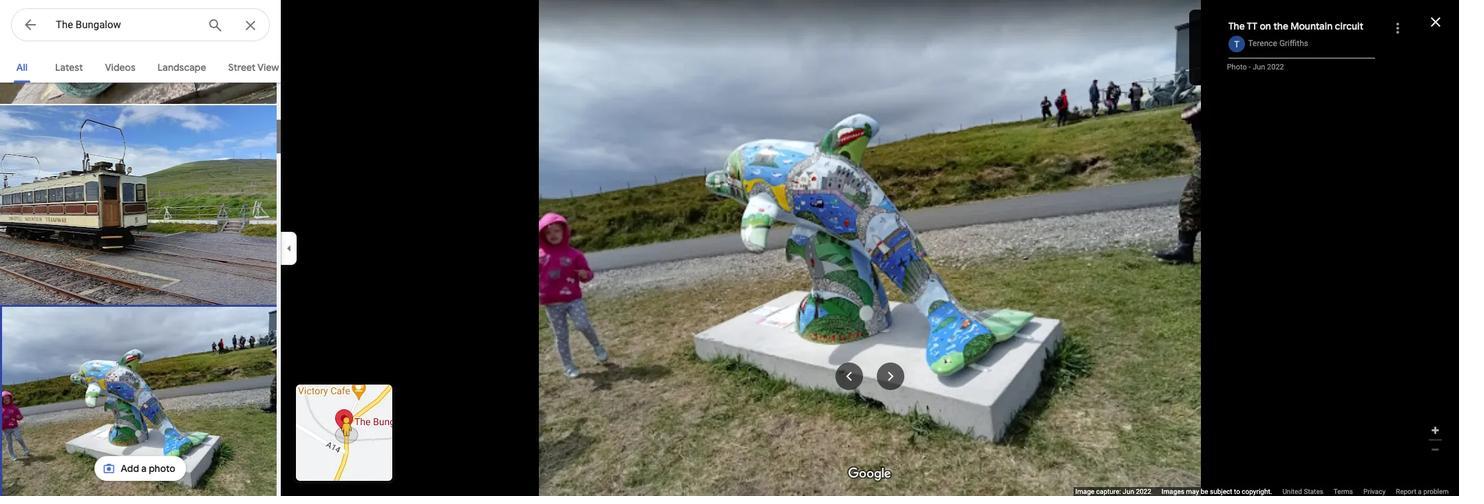 Task type: vqa. For each thing, say whether or not it's contained in the screenshot.
Jun to the right
yes



Task type: locate. For each thing, give the bounding box(es) containing it.
jun
[[1253, 63, 1266, 72], [1123, 488, 1135, 496]]

0 vertical spatial a
[[141, 463, 147, 475]]

terms button
[[1334, 487, 1354, 496]]

1 vertical spatial 2022
[[1136, 488, 1152, 496]]

report a problem link
[[1397, 487, 1449, 496]]

jun right capture:
[[1123, 488, 1135, 496]]

2022 for photo - jun 2022
[[1268, 63, 1285, 72]]

images may be subject to copyright.
[[1162, 488, 1273, 496]]

none field inside the bungalow field
[[56, 17, 196, 33]]

2022 for image capture: jun 2022
[[1136, 488, 1152, 496]]

2022 down terence griffiths link
[[1268, 63, 1285, 72]]

a for add
[[141, 463, 147, 475]]

view terence griffiths's profile image
[[1229, 36, 1245, 52]]

latest button
[[44, 50, 94, 83]]

the
[[1274, 20, 1289, 32]]

a right report
[[1419, 488, 1422, 496]]

None field
[[56, 17, 196, 33]]

circuit
[[1336, 20, 1364, 32]]

google maps element
[[0, 0, 1460, 496]]

on
[[1260, 20, 1272, 32]]

griffiths
[[1280, 39, 1309, 48]]

1 horizontal spatial jun
[[1253, 63, 1266, 72]]

photo - jun 2022
[[1227, 63, 1285, 72]]

a
[[141, 463, 147, 475], [1419, 488, 1422, 496]]

1 horizontal spatial 2022
[[1268, 63, 1285, 72]]

to
[[1235, 488, 1241, 496]]

0 vertical spatial 2022
[[1268, 63, 1285, 72]]

2022 left images
[[1136, 488, 1152, 496]]

collapse side panel image
[[282, 241, 297, 256]]

jun right -
[[1253, 63, 1266, 72]]

0 vertical spatial jun
[[1253, 63, 1266, 72]]

0 horizontal spatial a
[[141, 463, 147, 475]]

zoom in image
[[1431, 426, 1441, 436]]

a right add
[[141, 463, 147, 475]]

all
[[16, 61, 28, 74]]

 button
[[11, 8, 50, 44]]

street view & 360°
[[228, 61, 310, 74]]

tab list containing all
[[0, 50, 321, 83]]

landscape button
[[147, 50, 217, 83]]

add a photo button
[[95, 452, 186, 485]]

footer inside the google maps element
[[1076, 487, 1460, 496]]

report a problem
[[1397, 488, 1449, 496]]

photo
[[1227, 63, 1247, 72]]

united states button
[[1283, 487, 1324, 496]]

2022
[[1268, 63, 1285, 72], [1136, 488, 1152, 496]]

mountain
[[1291, 20, 1333, 32]]

&
[[281, 61, 288, 74]]

photo
[[149, 463, 175, 475]]

0 horizontal spatial 2022
[[1136, 488, 1152, 496]]

footer containing image capture: jun 2022
[[1076, 487, 1460, 496]]

add a photo
[[121, 463, 175, 475]]

photo 2 image
[[0, 0, 280, 104]]

tab list
[[0, 50, 321, 83]]

interactive map image
[[296, 385, 392, 481]]

copyright.
[[1242, 488, 1273, 496]]


[[22, 15, 39, 34]]

0 horizontal spatial jun
[[1123, 488, 1135, 496]]

1 vertical spatial a
[[1419, 488, 1422, 496]]

add a photo image
[[103, 463, 115, 475]]

footer
[[1076, 487, 1460, 496]]

1 vertical spatial jun
[[1123, 488, 1135, 496]]

problem
[[1424, 488, 1449, 496]]

1 horizontal spatial a
[[1419, 488, 1422, 496]]

terence griffiths link
[[1249, 39, 1309, 48]]

latest
[[55, 61, 83, 74]]

a inside button
[[141, 463, 147, 475]]



Task type: describe. For each thing, give the bounding box(es) containing it.
360°
[[290, 61, 310, 74]]

tab list inside the google maps element
[[0, 50, 321, 83]]

capture:
[[1097, 488, 1122, 496]]

tt
[[1247, 20, 1258, 32]]

all button
[[0, 50, 44, 83]]

image
[[1076, 488, 1095, 496]]

be
[[1201, 488, 1209, 496]]

united states
[[1283, 488, 1324, 496]]

jun for capture:
[[1123, 488, 1135, 496]]

the tt on the mountain circuit
[[1229, 20, 1364, 32]]

the
[[1229, 20, 1245, 32]]

terms
[[1334, 488, 1354, 496]]

a for report
[[1419, 488, 1422, 496]]

 search field
[[11, 8, 281, 44]]

street
[[228, 61, 256, 74]]

-
[[1249, 63, 1251, 72]]

The Bungalow field
[[11, 8, 270, 42]]

united
[[1283, 488, 1303, 496]]

view
[[258, 61, 279, 74]]

street view & 360° button
[[217, 50, 321, 83]]

image capture: jun 2022
[[1076, 488, 1152, 496]]

terence
[[1249, 39, 1278, 48]]

jun for -
[[1253, 63, 1266, 72]]

zoom out image
[[1431, 445, 1441, 455]]

videos button
[[94, 50, 147, 83]]

privacy button
[[1364, 487, 1386, 496]]

report
[[1397, 488, 1417, 496]]

terence griffiths
[[1249, 39, 1309, 48]]

landscape
[[158, 61, 206, 74]]

may
[[1187, 488, 1200, 496]]

videos
[[105, 61, 136, 74]]

images
[[1162, 488, 1185, 496]]

privacy
[[1364, 488, 1386, 496]]

photo 3 image
[[0, 105, 280, 305]]

photos of the bungalow main content
[[0, 0, 321, 496]]

states
[[1304, 488, 1324, 496]]

subject
[[1210, 488, 1233, 496]]

add
[[121, 463, 139, 475]]



